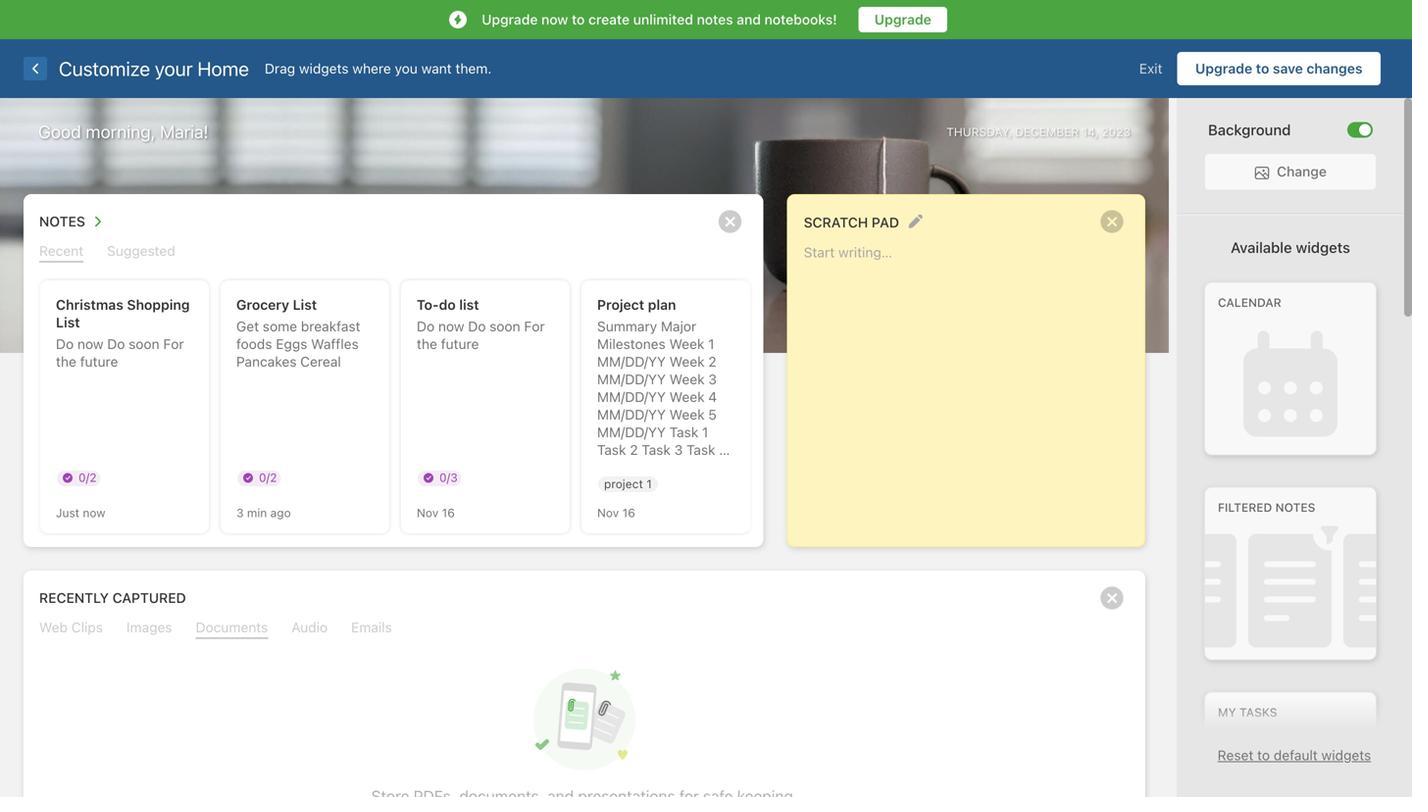 Task type: locate. For each thing, give the bounding box(es) containing it.
1 remove image from the top
[[1093, 202, 1132, 241]]

drag widgets where you want them.
[[265, 60, 492, 77]]

upgrade button
[[859, 7, 948, 32]]

to left save
[[1257, 60, 1270, 77]]

0 vertical spatial remove image
[[1093, 202, 1132, 241]]

customize
[[59, 57, 150, 80]]

good
[[38, 121, 81, 142]]

to right reset
[[1258, 748, 1271, 764]]

default
[[1274, 748, 1318, 764]]

1 vertical spatial to
[[1257, 60, 1270, 77]]

widgets for drag
[[299, 60, 349, 77]]

2023
[[1102, 125, 1131, 139]]

to for reset
[[1258, 748, 1271, 764]]

drag
[[265, 60, 295, 77]]

0 vertical spatial widgets
[[299, 60, 349, 77]]

0 horizontal spatial upgrade
[[482, 11, 538, 27]]

my
[[1219, 706, 1237, 719]]

upgrade for upgrade
[[875, 11, 932, 27]]

available
[[1231, 239, 1293, 256]]

customize your home
[[59, 57, 249, 80]]

widgets right default at the right bottom of page
[[1322, 748, 1372, 764]]

2 vertical spatial widgets
[[1322, 748, 1372, 764]]

2 remove image from the top
[[1093, 579, 1132, 618]]

upgrade for upgrade to save changes
[[1196, 60, 1253, 77]]

tasks
[[1240, 706, 1278, 719]]

2 horizontal spatial upgrade
[[1196, 60, 1253, 77]]

and
[[737, 11, 761, 27]]

upgrade
[[482, 11, 538, 27], [875, 11, 932, 27], [1196, 60, 1253, 77]]

remove image
[[1093, 202, 1132, 241], [1093, 579, 1132, 618]]

widgets for available
[[1297, 239, 1351, 256]]

1 vertical spatial widgets
[[1297, 239, 1351, 256]]

save
[[1273, 60, 1304, 77]]

filtered notes
[[1219, 501, 1316, 514]]

to
[[572, 11, 585, 27], [1257, 60, 1270, 77], [1258, 748, 1271, 764]]

exit button
[[1125, 52, 1178, 85]]

2 vertical spatial to
[[1258, 748, 1271, 764]]

upgrade for upgrade now to create unlimited notes and notebooks!
[[482, 11, 538, 27]]

calendar
[[1219, 296, 1282, 309]]

filtered
[[1219, 501, 1273, 514]]

december
[[1016, 125, 1079, 139]]

to for upgrade
[[1257, 60, 1270, 77]]

to right now
[[572, 11, 585, 27]]

widgets right available
[[1297, 239, 1351, 256]]

want
[[422, 60, 452, 77]]

1 horizontal spatial upgrade
[[875, 11, 932, 27]]

scratch
[[804, 214, 869, 230]]

remove image
[[711, 202, 750, 241]]

widgets
[[299, 60, 349, 77], [1297, 239, 1351, 256], [1322, 748, 1372, 764]]

1 vertical spatial remove image
[[1093, 579, 1132, 618]]

upgrade now to create unlimited notes and notebooks!
[[482, 11, 838, 27]]

to inside button
[[1257, 60, 1270, 77]]

where
[[353, 60, 391, 77]]

widgets right drag
[[299, 60, 349, 77]]

change button
[[1206, 154, 1376, 190]]



Task type: vqa. For each thing, say whether or not it's contained in the screenshot.
2nd Remove image from the top of the page
yes



Task type: describe. For each thing, give the bounding box(es) containing it.
0 vertical spatial to
[[572, 11, 585, 27]]

upgrade to save changes button
[[1178, 52, 1381, 85]]

now
[[542, 11, 568, 27]]

reset
[[1218, 748, 1254, 764]]

them.
[[456, 60, 492, 77]]

upgrade to save changes
[[1196, 60, 1363, 77]]

edit widget title image
[[908, 214, 923, 229]]

background image
[[1360, 124, 1372, 136]]

reset to default widgets button
[[1218, 748, 1372, 764]]

exit
[[1140, 60, 1163, 77]]

notes
[[697, 11, 734, 27]]

notes
[[1276, 501, 1316, 514]]

your
[[155, 57, 193, 80]]

change
[[1277, 163, 1327, 180]]

maria!
[[160, 121, 209, 142]]

scratch pad button
[[804, 209, 900, 234]]

good morning, maria!
[[38, 121, 209, 142]]

available widgets
[[1231, 239, 1351, 256]]

reset to default widgets
[[1218, 748, 1372, 764]]

morning,
[[86, 121, 156, 142]]

background
[[1209, 121, 1292, 138]]

changes
[[1307, 60, 1363, 77]]

you
[[395, 60, 418, 77]]

my tasks
[[1219, 706, 1278, 719]]

home
[[198, 57, 249, 80]]

notebooks!
[[765, 11, 838, 27]]

scratch pad
[[804, 214, 900, 230]]

thursday, december 14, 2023
[[947, 125, 1131, 139]]

14,
[[1083, 125, 1099, 139]]

create
[[589, 11, 630, 27]]

unlimited
[[634, 11, 694, 27]]

thursday,
[[947, 125, 1012, 139]]

pad
[[872, 214, 900, 230]]



